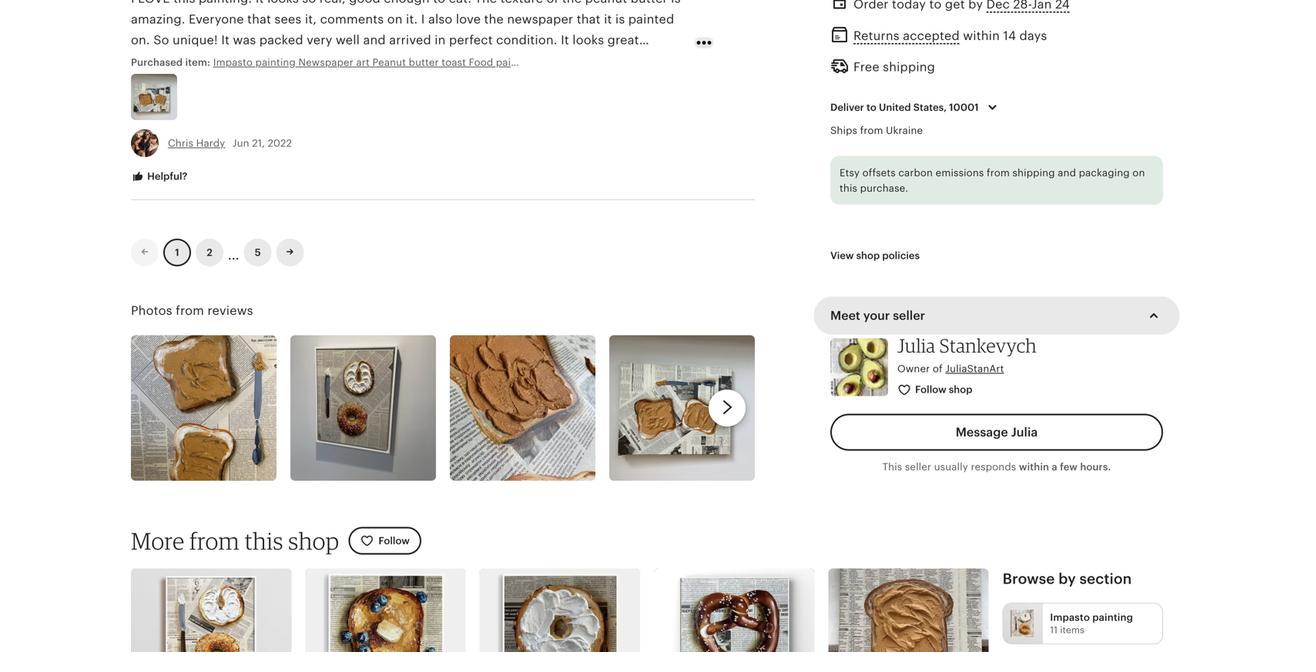 Task type: vqa. For each thing, say whether or not it's contained in the screenshot.
the right tools
no



Task type: locate. For each thing, give the bounding box(es) containing it.
0 horizontal spatial of
[[547, 0, 559, 5]]

1 horizontal spatial follow
[[916, 384, 947, 396]]

1 horizontal spatial to
[[867, 102, 877, 113]]

1 vertical spatial shop
[[950, 384, 973, 396]]

1 vertical spatial on
[[1133, 167, 1146, 179]]

impasto down was
[[213, 57, 253, 68]]

this
[[174, 0, 195, 5], [840, 183, 858, 194], [245, 527, 284, 556]]

0 horizontal spatial shop
[[288, 527, 339, 556]]

and
[[363, 33, 386, 47], [1059, 167, 1077, 179]]

on inside "etsy offsets carbon emissions from shipping and packaging on this purchase."
[[1133, 167, 1146, 179]]

0 horizontal spatial on
[[387, 12, 403, 26]]

looks down the it
[[573, 33, 605, 47]]

14
[[1004, 29, 1017, 43]]

1 vertical spatial looks
[[573, 33, 605, 47]]

1 vertical spatial impasto
[[1051, 613, 1091, 624]]

impasto up items
[[1051, 613, 1091, 624]]

on right packaging
[[1133, 167, 1146, 179]]

of
[[547, 0, 559, 5], [933, 363, 943, 375]]

1 vertical spatial julia
[[1012, 426, 1039, 440]]

1 horizontal spatial of
[[933, 363, 943, 375]]

impasto
[[213, 57, 253, 68], [1051, 613, 1091, 624]]

butter down arrived
[[409, 57, 439, 68]]

peanut butter impasto painting newspaper art breakfast painting food painting food wall art by stankevych image
[[829, 569, 989, 653]]

policies
[[883, 250, 920, 262]]

that up was
[[247, 12, 271, 26]]

1 horizontal spatial it
[[256, 0, 264, 5]]

i right it.
[[421, 12, 425, 26]]

from
[[861, 125, 884, 136], [987, 167, 1011, 179], [176, 304, 204, 318], [190, 527, 240, 556]]

0 vertical spatial within
[[964, 29, 1001, 43]]

0 horizontal spatial to
[[433, 0, 446, 5]]

responds
[[972, 462, 1017, 473]]

follow down the owner
[[916, 384, 947, 396]]

0 horizontal spatial within
[[964, 29, 1001, 43]]

to inside i love this painting!  it looks so real, good enough to eat.  the texture of the peanut butter is amazing. everyone that sees it, comments on it.  i also love the newspaper that it is painted on.  so unique!  it was packed very well and arrived in perfect condition.  it looks great hanging in my kitchen.
[[433, 0, 446, 5]]

it right the painting!
[[256, 0, 264, 5]]

0 horizontal spatial the
[[485, 12, 504, 26]]

2 vertical spatial this
[[245, 527, 284, 556]]

shipping down returns accepted button
[[884, 60, 936, 74]]

browse by section
[[1003, 571, 1133, 588]]

1 horizontal spatial shipping
[[1013, 167, 1056, 179]]

1 vertical spatial the
[[485, 12, 504, 26]]

peanut
[[585, 0, 628, 5]]

0 horizontal spatial and
[[363, 33, 386, 47]]

emissions
[[936, 167, 985, 179]]

from for reviews
[[176, 304, 204, 318]]

julia up the owner
[[898, 335, 936, 357]]

photos from reviews
[[131, 304, 253, 318]]

this
[[883, 462, 903, 473]]

julia inside button
[[1012, 426, 1039, 440]]

shipping left packaging
[[1013, 167, 1056, 179]]

from right photos
[[176, 304, 204, 318]]

1 horizontal spatial this
[[245, 527, 284, 556]]

i
[[131, 0, 135, 5], [421, 12, 425, 26]]

ukraine
[[887, 125, 924, 136]]

0 vertical spatial on
[[387, 12, 403, 26]]

is right the it
[[616, 12, 625, 26]]

1 vertical spatial this
[[840, 183, 858, 194]]

in
[[435, 33, 446, 47], [184, 54, 195, 68]]

0 horizontal spatial looks
[[267, 0, 299, 5]]

in down the also
[[435, 33, 446, 47]]

shop down juliastanart
[[950, 384, 973, 396]]

1 horizontal spatial and
[[1059, 167, 1077, 179]]

0 horizontal spatial that
[[247, 12, 271, 26]]

1 horizontal spatial on
[[1133, 167, 1146, 179]]

0 horizontal spatial this
[[174, 0, 195, 5]]

painting down section
[[1093, 613, 1134, 624]]

1 vertical spatial i
[[421, 12, 425, 26]]

it left was
[[221, 33, 230, 47]]

0 horizontal spatial in
[[184, 54, 195, 68]]

painted
[[629, 12, 675, 26]]

the left "peanut"
[[563, 0, 582, 5]]

seller
[[894, 309, 926, 323], [906, 462, 932, 473]]

0 vertical spatial impasto
[[213, 57, 253, 68]]

shop right 'view'
[[857, 250, 881, 262]]

breakfast
[[539, 57, 585, 68]]

2 vertical spatial shop
[[288, 527, 339, 556]]

2 horizontal spatial it
[[561, 33, 570, 47]]

0 vertical spatial follow
[[916, 384, 947, 396]]

texture
[[501, 0, 543, 5]]

real,
[[320, 0, 346, 5]]

looks up "sees"
[[267, 0, 299, 5]]

from right more
[[190, 527, 240, 556]]

within left a
[[1020, 462, 1050, 473]]

from right emissions
[[987, 167, 1011, 179]]

kitchen.
[[220, 54, 268, 68]]

hardy
[[196, 138, 225, 149]]

was
[[233, 33, 256, 47]]

view
[[831, 250, 854, 262]]

butter
[[631, 0, 668, 5], [409, 57, 439, 68]]

usually
[[935, 462, 969, 473]]

0 vertical spatial in
[[435, 33, 446, 47]]

also
[[429, 12, 453, 26]]

and left packaging
[[1059, 167, 1077, 179]]

etsy offsets carbon emissions from shipping and packaging on this purchase.
[[840, 167, 1146, 194]]

1 vertical spatial is
[[616, 12, 625, 26]]

1 horizontal spatial butter
[[631, 0, 668, 5]]

impasto painting 11 items
[[1051, 613, 1134, 636]]

1 vertical spatial seller
[[906, 462, 932, 473]]

ships
[[831, 125, 858, 136]]

1 horizontal spatial is
[[672, 0, 681, 5]]

returns
[[854, 29, 900, 43]]

on inside i love this painting!  it looks so real, good enough to eat.  the texture of the peanut butter is amazing. everyone that sees it, comments on it.  i also love the newspaper that it is painted on.  so unique!  it was packed very well and arrived in perfect condition.  it looks great hanging in my kitchen.
[[387, 12, 403, 26]]

butter up painted
[[631, 0, 668, 5]]

painting down great
[[587, 57, 628, 68]]

the
[[563, 0, 582, 5], [485, 12, 504, 26]]

i left love
[[131, 0, 135, 5]]

on left it.
[[387, 12, 403, 26]]

painting
[[256, 57, 296, 68], [496, 57, 537, 68], [587, 57, 628, 68], [1093, 613, 1134, 624]]

to up the also
[[433, 0, 446, 5]]

1 vertical spatial follow
[[379, 536, 410, 547]]

0 horizontal spatial i
[[131, 0, 135, 5]]

within
[[964, 29, 1001, 43], [1020, 462, 1050, 473]]

looks
[[267, 0, 299, 5], [573, 33, 605, 47]]

toast
[[442, 57, 466, 68]]

that left the it
[[577, 12, 601, 26]]

so
[[154, 33, 169, 47]]

1 vertical spatial in
[[184, 54, 195, 68]]

purchase.
[[861, 183, 909, 194]]

1 horizontal spatial that
[[577, 12, 601, 26]]

10001
[[950, 102, 979, 113]]

0 vertical spatial to
[[433, 0, 446, 5]]

painting!
[[199, 0, 252, 5]]

julia inside julia stankevych owner of juliastanart
[[898, 335, 936, 357]]

your
[[864, 309, 891, 323]]

united
[[880, 102, 912, 113]]

0 horizontal spatial julia
[[898, 335, 936, 357]]

1 vertical spatial of
[[933, 363, 943, 375]]

it.
[[406, 12, 418, 26]]

follow for follow shop
[[916, 384, 947, 396]]

from right 'ships'
[[861, 125, 884, 136]]

julia right message
[[1012, 426, 1039, 440]]

0 horizontal spatial butter
[[409, 57, 439, 68]]

1 link
[[163, 239, 191, 267]]

see more listings in the impasto painting section image
[[1004, 604, 1044, 644]]

shop
[[857, 250, 881, 262], [950, 384, 973, 396], [288, 527, 339, 556]]

amazing.
[[131, 12, 185, 26]]

juliastanart
[[946, 363, 1005, 375]]

1 horizontal spatial within
[[1020, 462, 1050, 473]]

2 horizontal spatial shop
[[950, 384, 973, 396]]

1 horizontal spatial shop
[[857, 250, 881, 262]]

french toast painting blueberry painting newspaper art food painting breakfast painting 8x8" by julia stankevych image
[[306, 569, 466, 653]]

2 horizontal spatial this
[[840, 183, 858, 194]]

unique!
[[173, 33, 218, 47]]

by
[[1059, 571, 1077, 588]]

and up the purchased item: impasto painting newspaper art peanut butter toast food painting breakfast painting
[[363, 33, 386, 47]]

free shipping
[[854, 60, 936, 74]]

this for painting!
[[174, 0, 195, 5]]

hours.
[[1081, 462, 1112, 473]]

1 vertical spatial within
[[1020, 462, 1050, 473]]

0 vertical spatial shop
[[857, 250, 881, 262]]

1 vertical spatial and
[[1059, 167, 1077, 179]]

more
[[131, 527, 185, 556]]

juliastanart link
[[946, 363, 1005, 375]]

0 vertical spatial and
[[363, 33, 386, 47]]

0 vertical spatial butter
[[631, 0, 668, 5]]

within left 14
[[964, 29, 1001, 43]]

julia stankevych owner of juliastanart
[[898, 335, 1037, 375]]

0 vertical spatial seller
[[894, 309, 926, 323]]

0 vertical spatial of
[[547, 0, 559, 5]]

0 horizontal spatial it
[[221, 33, 230, 47]]

0 vertical spatial julia
[[898, 335, 936, 357]]

1 horizontal spatial julia
[[1012, 426, 1039, 440]]

it
[[256, 0, 264, 5], [221, 33, 230, 47], [561, 33, 570, 47]]

0 horizontal spatial follow
[[379, 536, 410, 547]]

helpful? button
[[119, 163, 199, 191]]

of up newspaper
[[547, 0, 559, 5]]

chris
[[168, 138, 194, 149]]

deliver to united states, 10001 button
[[819, 91, 1014, 124]]

1 vertical spatial to
[[867, 102, 877, 113]]

it up breakfast
[[561, 33, 570, 47]]

of up follow shop button
[[933, 363, 943, 375]]

0 vertical spatial i
[[131, 0, 135, 5]]

love
[[138, 0, 170, 5]]

this inside i love this painting!  it looks so real, good enough to eat.  the texture of the peanut butter is amazing. everyone that sees it, comments on it.  i also love the newspaper that it is painted on.  so unique!  it was packed very well and arrived in perfect condition.  it looks great hanging in my kitchen.
[[174, 0, 195, 5]]

in left my
[[184, 54, 195, 68]]

0 vertical spatial this
[[174, 0, 195, 5]]

1 vertical spatial butter
[[409, 57, 439, 68]]

shop left follow button
[[288, 527, 339, 556]]

seller right this
[[906, 462, 932, 473]]

shipping
[[884, 60, 936, 74], [1013, 167, 1056, 179]]

to
[[433, 0, 446, 5], [867, 102, 877, 113]]

it,
[[305, 12, 317, 26]]

is up painted
[[672, 0, 681, 5]]

julia stankevych image
[[831, 339, 889, 397]]

follow up french toast painting blueberry painting newspaper art food painting breakfast painting 8x8" by julia stankevych "image"
[[379, 536, 410, 547]]

1 horizontal spatial impasto
[[1051, 613, 1091, 624]]

1 vertical spatial shipping
[[1013, 167, 1056, 179]]

to left united
[[867, 102, 877, 113]]

the down the the
[[485, 12, 504, 26]]

peanut
[[373, 57, 406, 68]]

message
[[956, 426, 1009, 440]]

1 horizontal spatial i
[[421, 12, 425, 26]]

seller right your
[[894, 309, 926, 323]]

0 vertical spatial shipping
[[884, 60, 936, 74]]

offsets
[[863, 167, 896, 179]]

enough
[[384, 0, 430, 5]]

0 vertical spatial the
[[563, 0, 582, 5]]



Task type: describe. For each thing, give the bounding box(es) containing it.
follow for follow
[[379, 536, 410, 547]]

accepted
[[904, 29, 960, 43]]

newspaper
[[507, 12, 574, 26]]

0 vertical spatial looks
[[267, 0, 299, 5]]

11
[[1051, 625, 1058, 636]]

…
[[228, 241, 240, 264]]

perfect
[[449, 33, 493, 47]]

to inside deliver to united states, 10001 dropdown button
[[867, 102, 877, 113]]

purchased item: impasto painting newspaper art peanut butter toast food painting breakfast painting
[[131, 57, 628, 68]]

newspaper
[[299, 57, 354, 68]]

and inside "etsy offsets carbon emissions from shipping and packaging on this purchase."
[[1059, 167, 1077, 179]]

a
[[1052, 462, 1058, 473]]

days
[[1020, 29, 1048, 43]]

5
[[255, 247, 261, 259]]

i love this painting!  it looks so real, good enough to eat.  the texture of the peanut butter is amazing. everyone that sees it, comments on it.  i also love the newspaper that it is painted on.  so unique!  it was packed very well and arrived in perfect condition.  it looks great hanging in my kitchen.
[[131, 0, 681, 68]]

deliver to united states, 10001
[[831, 102, 979, 113]]

from for this
[[190, 527, 240, 556]]

follow shop button
[[886, 376, 986, 405]]

helpful?
[[145, 171, 188, 182]]

chris hardy jun 21, 2022
[[168, 138, 292, 149]]

painting inside impasto painting 11 items
[[1093, 613, 1134, 624]]

1 horizontal spatial the
[[563, 0, 582, 5]]

impasto painting newspaper art peanut butter toast food painting breakfast painting link
[[213, 55, 628, 69]]

this for shop
[[245, 527, 284, 556]]

impasto inside impasto painting 11 items
[[1051, 613, 1091, 624]]

few
[[1061, 462, 1078, 473]]

shop for view
[[857, 250, 881, 262]]

view details of this review photo by chris hardy image
[[131, 74, 177, 120]]

returns accepted button
[[854, 25, 960, 47]]

2
[[207, 247, 213, 259]]

hanging
[[131, 54, 180, 68]]

0 horizontal spatial is
[[616, 12, 625, 26]]

it
[[604, 12, 612, 26]]

of inside julia stankevych owner of juliastanart
[[933, 363, 943, 375]]

5 link
[[244, 239, 272, 267]]

browse
[[1003, 571, 1056, 588]]

message julia button
[[831, 414, 1164, 451]]

ships from ukraine
[[831, 125, 924, 136]]

2 that from the left
[[577, 12, 601, 26]]

seller inside meet your seller dropdown button
[[894, 309, 926, 323]]

states,
[[914, 102, 947, 113]]

so
[[302, 0, 316, 5]]

1 horizontal spatial in
[[435, 33, 446, 47]]

2022
[[268, 138, 292, 149]]

view shop policies button
[[819, 242, 932, 270]]

condition.
[[497, 33, 558, 47]]

2 link
[[196, 239, 224, 267]]

0 horizontal spatial shipping
[[884, 60, 936, 74]]

on.
[[131, 33, 150, 47]]

this seller usually responds within a few hours.
[[883, 462, 1112, 473]]

food painting soft pretzel art bread art newspaper art fooa painring food wall art original oil painting image
[[654, 569, 815, 653]]

photos
[[131, 304, 172, 318]]

sees
[[275, 12, 302, 26]]

shipping inside "etsy offsets carbon emissions from shipping and packaging on this purchase."
[[1013, 167, 1056, 179]]

follow button
[[349, 528, 422, 555]]

of inside i love this painting!  it looks so real, good enough to eat.  the texture of the peanut butter is amazing. everyone that sees it, comments on it.  i also love the newspaper that it is painted on.  so unique!  it was packed very well and arrived in perfect condition.  it looks great hanging in my kitchen.
[[547, 0, 559, 5]]

items
[[1061, 625, 1085, 636]]

eat.
[[449, 0, 472, 5]]

from for ukraine
[[861, 125, 884, 136]]

painting down condition.
[[496, 57, 537, 68]]

meet
[[831, 309, 861, 323]]

packed
[[260, 33, 303, 47]]

1 horizontal spatial looks
[[573, 33, 605, 47]]

butter inside i love this painting!  it looks so real, good enough to eat.  the texture of the peanut butter is amazing. everyone that sees it, comments on it.  i also love the newspaper that it is painted on.  so unique!  it was packed very well and arrived in perfect condition.  it looks great hanging in my kitchen.
[[631, 0, 668, 5]]

0 vertical spatial is
[[672, 0, 681, 5]]

meet your seller
[[831, 309, 926, 323]]

arrived
[[389, 33, 432, 47]]

follow shop
[[916, 384, 973, 396]]

and inside i love this painting!  it looks so real, good enough to eat.  the texture of the peanut butter is amazing. everyone that sees it, comments on it.  i also love the newspaper that it is painted on.  so unique!  it was packed very well and arrived in perfect condition.  it looks great hanging in my kitchen.
[[363, 33, 386, 47]]

stankevych
[[940, 335, 1037, 357]]

comments
[[320, 12, 384, 26]]

from inside "etsy offsets carbon emissions from shipping and packaging on this purchase."
[[987, 167, 1011, 179]]

view shop policies
[[831, 250, 920, 262]]

art
[[356, 57, 370, 68]]

carbon
[[899, 167, 934, 179]]

item:
[[185, 57, 210, 68]]

deliver
[[831, 102, 865, 113]]

1 that from the left
[[247, 12, 271, 26]]

meet your seller button
[[817, 298, 1178, 335]]

jun
[[233, 138, 250, 149]]

great
[[608, 33, 640, 47]]

this inside "etsy offsets carbon emissions from shipping and packaging on this purchase."
[[840, 183, 858, 194]]

1
[[175, 247, 179, 259]]

section
[[1080, 571, 1133, 588]]

good
[[349, 0, 381, 5]]

food
[[469, 57, 494, 68]]

more from this shop
[[131, 527, 339, 556]]

painting down packed
[[256, 57, 296, 68]]

0 horizontal spatial impasto
[[213, 57, 253, 68]]

bagel painting impasto painting original acrylic paining newspaper art breakfast painting image
[[131, 569, 292, 653]]

everyone
[[189, 12, 244, 26]]

bagel painting impasto painting food paintingnewspaper art breakfast painting image
[[480, 569, 641, 653]]

reviews
[[208, 304, 253, 318]]

my
[[198, 54, 216, 68]]

the
[[475, 0, 497, 5]]

21,
[[252, 138, 265, 149]]

free
[[854, 60, 880, 74]]

returns accepted within 14 days
[[854, 29, 1048, 43]]

very
[[307, 33, 333, 47]]

shop for follow
[[950, 384, 973, 396]]



